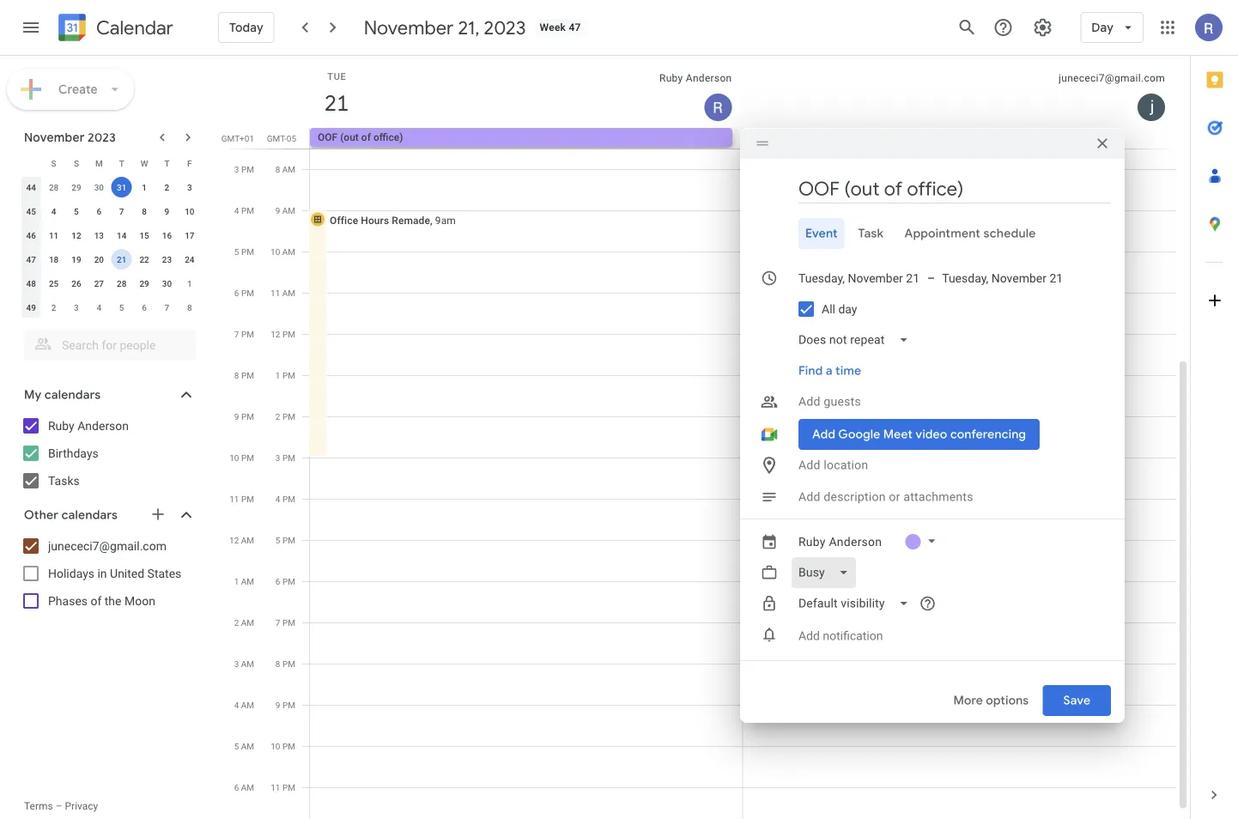 Task type: locate. For each thing, give the bounding box(es) containing it.
9 pm right '4 am' at the bottom left of the page
[[276, 700, 295, 710]]

in
[[97, 566, 107, 580]]

12 am
[[229, 535, 254, 545]]

my calendars list
[[3, 412, 213, 495]]

am down 8 am on the left
[[282, 205, 295, 216]]

2 left december 3 element on the left of page
[[51, 302, 56, 313]]

11 pm up 12 am
[[229, 494, 254, 504]]

gmt-05
[[267, 133, 296, 143]]

add left 'location'
[[799, 458, 821, 472]]

0 vertical spatial 21
[[323, 89, 348, 117]]

1 right october 31, today element
[[142, 182, 147, 192]]

49
[[26, 302, 36, 313]]

8 pm left 1 pm
[[234, 370, 254, 380]]

tue
[[327, 71, 347, 82]]

1 vertical spatial anderson
[[77, 419, 129, 433]]

7 left '12 pm'
[[234, 329, 239, 339]]

ruby inside 21 column header
[[659, 72, 683, 84]]

8 right december 7 element at the left of page
[[187, 302, 192, 313]]

29 right "october 28" element on the left of page
[[71, 182, 81, 192]]

add other calendars image
[[149, 506, 167, 523]]

0 vertical spatial 4 pm
[[234, 205, 254, 216]]

12 inside 'element'
[[71, 230, 81, 240]]

10 up 17
[[185, 206, 194, 216]]

5 left 10 am
[[234, 246, 239, 257]]

8 pm
[[234, 370, 254, 380], [276, 659, 295, 669]]

8
[[275, 164, 280, 174], [142, 206, 147, 216], [187, 302, 192, 313], [234, 370, 239, 380], [276, 659, 280, 669]]

calendars down tasks
[[62, 507, 118, 523]]

1 down 12 am
[[234, 576, 239, 586]]

6 down 5 am in the bottom left of the page
[[234, 782, 239, 793]]

am for 2 am
[[241, 617, 254, 628]]

appointment schedule
[[905, 226, 1036, 241]]

tab list
[[1191, 56, 1238, 771], [754, 218, 1111, 249]]

0 horizontal spatial 47
[[26, 254, 36, 264]]

26
[[71, 278, 81, 289]]

0 vertical spatial ruby anderson
[[659, 72, 732, 84]]

am up 5 am in the bottom left of the page
[[241, 700, 254, 710]]

2 horizontal spatial anderson
[[829, 535, 882, 549]]

create button
[[7, 69, 134, 110]]

30 for october 30 element
[[94, 182, 104, 192]]

december 6 element
[[134, 297, 155, 318]]

4 row from the top
[[20, 223, 201, 247]]

30 for 30 element
[[162, 278, 172, 289]]

of right '(out'
[[361, 131, 371, 143]]

2
[[165, 182, 169, 192], [51, 302, 56, 313], [276, 411, 280, 422], [234, 617, 239, 628]]

1 horizontal spatial 3 pm
[[276, 453, 295, 463]]

4 right 10 element
[[234, 205, 239, 216]]

1 horizontal spatial 29
[[139, 278, 149, 289]]

0 vertical spatial 28
[[49, 182, 59, 192]]

december 3 element
[[66, 297, 87, 318]]

9 left 10 element
[[165, 206, 169, 216]]

1 vertical spatial 10 pm
[[271, 741, 295, 751]]

calendars inside dropdown button
[[45, 387, 101, 403]]

11 pm right 6 am at the left bottom
[[271, 782, 295, 793]]

29 inside october 29 element
[[71, 182, 81, 192]]

21 element
[[111, 249, 132, 270]]

31
[[117, 182, 127, 192]]

5 row from the top
[[20, 247, 201, 271]]

30 right october 29 element
[[94, 182, 104, 192]]

1 vertical spatial ruby anderson
[[48, 419, 129, 433]]

3 pm down gmt+01
[[234, 164, 254, 174]]

6 row from the top
[[20, 271, 201, 295]]

event button
[[799, 218, 845, 249]]

2 for december 2 element
[[51, 302, 56, 313]]

add guests button
[[792, 386, 1111, 417]]

10 pm right 5 am in the bottom left of the page
[[271, 741, 295, 751]]

11 element
[[43, 225, 64, 246]]

0 horizontal spatial anderson
[[77, 419, 129, 433]]

1 horizontal spatial junececi7@gmail.com
[[1059, 72, 1165, 84]]

0 horizontal spatial 10 pm
[[229, 453, 254, 463]]

office)
[[373, 131, 403, 143]]

27
[[94, 278, 104, 289]]

12 right 11 element
[[71, 230, 81, 240]]

oof (out of office) row
[[302, 128, 1190, 149]]

2 row from the top
[[20, 175, 201, 199]]

0 horizontal spatial ruby anderson
[[48, 419, 129, 433]]

47 left 18
[[26, 254, 36, 264]]

2023 up m
[[88, 130, 116, 145]]

1 vertical spatial calendars
[[62, 507, 118, 523]]

8 pm right 3 am
[[276, 659, 295, 669]]

0 horizontal spatial november
[[24, 130, 85, 145]]

2 horizontal spatial 12
[[271, 329, 280, 339]]

row
[[20, 151, 201, 175], [20, 175, 201, 199], [20, 199, 201, 223], [20, 223, 201, 247], [20, 247, 201, 271], [20, 271, 201, 295], [20, 295, 201, 319]]

4 add from the top
[[799, 629, 820, 643]]

0 horizontal spatial junececi7@gmail.com
[[48, 539, 167, 553]]

4 am
[[234, 700, 254, 710]]

4
[[234, 205, 239, 216], [51, 206, 56, 216], [97, 302, 101, 313], [276, 494, 280, 504], [234, 700, 239, 710]]

0 vertical spatial anderson
[[686, 72, 732, 84]]

11 right 6 am at the left bottom
[[271, 782, 280, 793]]

1 vertical spatial ruby
[[48, 419, 74, 433]]

am down "05"
[[282, 164, 295, 174]]

1 vertical spatial 28
[[117, 278, 127, 289]]

november left 21,
[[364, 15, 454, 39]]

1 vertical spatial 21
[[117, 254, 127, 264]]

0 vertical spatial 47
[[569, 21, 581, 33]]

ruby anderson up the birthdays
[[48, 419, 129, 433]]

2 vertical spatial ruby
[[799, 535, 826, 549]]

november for november 21, 2023
[[364, 15, 454, 39]]

18 element
[[43, 249, 64, 270]]

gmt+01
[[221, 133, 254, 143]]

13 element
[[89, 225, 109, 246]]

add inside 'button'
[[799, 629, 820, 643]]

all
[[822, 302, 835, 316]]

1 horizontal spatial 10 pm
[[271, 741, 295, 751]]

junececi7@gmail.com down day dropdown button
[[1059, 72, 1165, 84]]

oof (out of office) button
[[310, 128, 732, 147]]

ruby anderson up the oof (out of office) row
[[659, 72, 732, 84]]

december 4 element
[[89, 297, 109, 318]]

time
[[835, 363, 861, 379]]

11 pm
[[229, 494, 254, 504], [271, 782, 295, 793]]

7 right december 6 element
[[165, 302, 169, 313]]

21 inside cell
[[117, 254, 127, 264]]

0 vertical spatial 10 pm
[[229, 453, 254, 463]]

3 row from the top
[[20, 199, 201, 223]]

calendars
[[45, 387, 101, 403], [62, 507, 118, 523]]

holidays in united states
[[48, 566, 181, 580]]

1 horizontal spatial ruby
[[659, 72, 683, 84]]

22
[[139, 254, 149, 264]]

20
[[94, 254, 104, 264]]

1 vertical spatial 29
[[139, 278, 149, 289]]

None field
[[792, 325, 923, 355], [792, 557, 863, 588], [792, 588, 923, 619], [792, 325, 923, 355], [792, 557, 863, 588], [792, 588, 923, 619]]

1 horizontal spatial november
[[364, 15, 454, 39]]

05
[[287, 133, 296, 143]]

25 element
[[43, 273, 64, 294]]

10 up 11 am
[[271, 246, 280, 257]]

1 vertical spatial 12
[[271, 329, 280, 339]]

my calendars
[[24, 387, 101, 403]]

21 right 20 element
[[117, 254, 127, 264]]

5 pm right 12 am
[[276, 535, 295, 545]]

None search field
[[0, 323, 213, 361]]

am down 5 am in the bottom left of the page
[[241, 782, 254, 793]]

4 pm left 9 am
[[234, 205, 254, 216]]

0 vertical spatial november
[[364, 15, 454, 39]]

2 horizontal spatial ruby
[[799, 535, 826, 549]]

2023
[[484, 15, 526, 39], [88, 130, 116, 145]]

am down 9 am
[[282, 246, 295, 257]]

november up "october 28" element on the left of page
[[24, 130, 85, 145]]

16 element
[[157, 225, 177, 246]]

junececi7@gmail.com inside other calendars list
[[48, 539, 167, 553]]

0 horizontal spatial of
[[91, 594, 102, 608]]

am up '12 pm'
[[282, 288, 295, 298]]

11 up 12 am
[[229, 494, 239, 504]]

Add title text field
[[799, 176, 1111, 202]]

1 horizontal spatial tab list
[[1191, 56, 1238, 771]]

1 for 1 am
[[234, 576, 239, 586]]

holidays
[[48, 566, 94, 580]]

task
[[858, 226, 884, 241]]

am down 1 am
[[241, 617, 254, 628]]

phases of the moon
[[48, 594, 155, 608]]

13
[[94, 230, 104, 240]]

5 pm left 10 am
[[234, 246, 254, 257]]

task button
[[852, 218, 891, 249]]

2 down 1 pm
[[276, 411, 280, 422]]

6 left 11 am
[[234, 288, 239, 298]]

description
[[824, 490, 886, 504]]

tab list containing event
[[754, 218, 1111, 249]]

the
[[105, 594, 121, 608]]

1 horizontal spatial ruby anderson
[[659, 72, 732, 84]]

of left the
[[91, 594, 102, 608]]

1 horizontal spatial 12
[[229, 535, 239, 545]]

14 element
[[111, 225, 132, 246]]

9
[[275, 205, 280, 216], [165, 206, 169, 216], [234, 411, 239, 422], [276, 700, 280, 710]]

ruby anderson inside my calendars list
[[48, 419, 129, 433]]

0 vertical spatial 7 pm
[[234, 329, 254, 339]]

0 vertical spatial junececi7@gmail.com
[[1059, 72, 1165, 84]]

0 horizontal spatial tab list
[[754, 218, 1111, 249]]

am for 10 am
[[282, 246, 295, 257]]

1 add from the top
[[799, 395, 821, 409]]

29 for 29 element
[[139, 278, 149, 289]]

1 horizontal spatial of
[[361, 131, 371, 143]]

47 right the week
[[569, 21, 581, 33]]

am for 5 am
[[241, 741, 254, 751]]

0 vertical spatial 29
[[71, 182, 81, 192]]

2 horizontal spatial ruby anderson
[[799, 535, 882, 549]]

– right terms link
[[56, 800, 62, 812]]

0 horizontal spatial s
[[51, 158, 56, 168]]

7
[[119, 206, 124, 216], [165, 302, 169, 313], [234, 329, 239, 339], [276, 617, 280, 628]]

12 for 12 am
[[229, 535, 239, 545]]

0 horizontal spatial ruby
[[48, 419, 74, 433]]

1 row from the top
[[20, 151, 201, 175]]

3 left december 4 element
[[74, 302, 79, 313]]

row group
[[20, 175, 201, 319]]

anderson down description
[[829, 535, 882, 549]]

15 element
[[134, 225, 155, 246]]

t
[[119, 158, 124, 168], [164, 158, 170, 168]]

2023 right 21,
[[484, 15, 526, 39]]

1 vertical spatial 30
[[162, 278, 172, 289]]

add notification
[[799, 629, 883, 643]]

5 down '4 am' at the bottom left of the page
[[234, 741, 239, 751]]

1 horizontal spatial –
[[927, 271, 935, 285]]

0 horizontal spatial 2023
[[88, 130, 116, 145]]

notification
[[823, 629, 883, 643]]

t left w
[[119, 158, 124, 168]]

1 vertical spatial –
[[56, 800, 62, 812]]

5
[[74, 206, 79, 216], [234, 246, 239, 257], [119, 302, 124, 313], [276, 535, 280, 545], [234, 741, 239, 751]]

21 inside column header
[[323, 89, 348, 117]]

1 vertical spatial 6 pm
[[276, 576, 295, 586]]

29 right 28 element
[[139, 278, 149, 289]]

28 right 27 element
[[117, 278, 127, 289]]

9 pm left 2 pm
[[234, 411, 254, 422]]

ruby anderson
[[659, 72, 732, 84], [48, 419, 129, 433], [799, 535, 882, 549]]

3
[[234, 164, 239, 174], [187, 182, 192, 192], [74, 302, 79, 313], [276, 453, 280, 463], [234, 659, 239, 669]]

am for 8 am
[[282, 164, 295, 174]]

0 horizontal spatial 21
[[117, 254, 127, 264]]

row group containing 44
[[20, 175, 201, 319]]

2 add from the top
[[799, 458, 821, 472]]

1 vertical spatial 11 pm
[[271, 782, 295, 793]]

0 vertical spatial 8 pm
[[234, 370, 254, 380]]

w
[[141, 158, 148, 168]]

add description or attachments
[[799, 490, 973, 504]]

add down add location in the right bottom of the page
[[799, 490, 821, 504]]

1 horizontal spatial 30
[[162, 278, 172, 289]]

row containing 49
[[20, 295, 201, 319]]

8 right 3 am
[[276, 659, 280, 669]]

am for 1 am
[[241, 576, 254, 586]]

appointment
[[905, 226, 981, 241]]

1 vertical spatial 7 pm
[[276, 617, 295, 628]]

other calendars button
[[3, 501, 213, 529]]

Search for people text field
[[34, 330, 185, 361]]

0 horizontal spatial 30
[[94, 182, 104, 192]]

0 vertical spatial 11 pm
[[229, 494, 254, 504]]

add left "notification"
[[799, 629, 820, 643]]

day button
[[1080, 7, 1144, 48]]

am up 1 am
[[241, 535, 254, 545]]

row containing 47
[[20, 247, 201, 271]]

1 vertical spatial 2023
[[88, 130, 116, 145]]

44
[[26, 182, 36, 192]]

1 vertical spatial 47
[[26, 254, 36, 264]]

november
[[364, 15, 454, 39], [24, 130, 85, 145]]

0 vertical spatial ruby
[[659, 72, 683, 84]]

10 pm up 12 am
[[229, 453, 254, 463]]

am up 2 am
[[241, 576, 254, 586]]

8 inside "element"
[[187, 302, 192, 313]]

21
[[323, 89, 348, 117], [117, 254, 127, 264]]

row containing 48
[[20, 271, 201, 295]]

1 down '12 pm'
[[276, 370, 280, 380]]

0 horizontal spatial 29
[[71, 182, 81, 192]]

day
[[838, 302, 857, 316]]

9 up 10 am
[[275, 205, 280, 216]]

add inside dropdown button
[[799, 395, 821, 409]]

october 29 element
[[66, 177, 87, 197]]

12 down 11 am
[[271, 329, 280, 339]]

0 vertical spatial calendars
[[45, 387, 101, 403]]

1 vertical spatial 9 pm
[[276, 700, 295, 710]]

7 pm right 2 am
[[276, 617, 295, 628]]

calendars right my
[[45, 387, 101, 403]]

today button
[[218, 7, 275, 48]]

1 horizontal spatial 28
[[117, 278, 127, 289]]

s
[[51, 158, 56, 168], [74, 158, 79, 168]]

add down the "find"
[[799, 395, 821, 409]]

0 horizontal spatial 12
[[71, 230, 81, 240]]

3 add from the top
[[799, 490, 821, 504]]

0 horizontal spatial –
[[56, 800, 62, 812]]

1 vertical spatial 8 pm
[[276, 659, 295, 669]]

8 up the 15 element
[[142, 206, 147, 216]]

anderson up the oof (out of office) row
[[686, 72, 732, 84]]

21 down tue
[[323, 89, 348, 117]]

0 vertical spatial 6 pm
[[234, 288, 254, 298]]

find a time
[[799, 363, 861, 379]]

guests
[[824, 395, 861, 409]]

1 horizontal spatial anderson
[[686, 72, 732, 84]]

31 cell
[[110, 175, 133, 199]]

7 pm
[[234, 329, 254, 339], [276, 617, 295, 628]]

0 horizontal spatial 11 pm
[[229, 494, 254, 504]]

28 right "44"
[[49, 182, 59, 192]]

all day
[[822, 302, 857, 316]]

29 inside 29 element
[[139, 278, 149, 289]]

1 horizontal spatial s
[[74, 158, 79, 168]]

1 horizontal spatial 11 pm
[[271, 782, 295, 793]]

9 pm
[[234, 411, 254, 422], [276, 700, 295, 710]]

1 horizontal spatial 21
[[323, 89, 348, 117]]

Start date text field
[[799, 268, 920, 289]]

ruby anderson inside 21 column header
[[659, 72, 732, 84]]

0 vertical spatial 12
[[71, 230, 81, 240]]

december 5 element
[[111, 297, 132, 318]]

10 inside row
[[185, 206, 194, 216]]

am for 3 am
[[241, 659, 254, 669]]

2 vertical spatial 12
[[229, 535, 239, 545]]

s up "october 28" element on the left of page
[[51, 158, 56, 168]]

0 horizontal spatial t
[[119, 158, 124, 168]]

junececi7@gmail.com up in
[[48, 539, 167, 553]]

0 horizontal spatial 6 pm
[[234, 288, 254, 298]]

terms link
[[24, 800, 53, 812]]

states
[[147, 566, 181, 580]]

1 vertical spatial 4 pm
[[276, 494, 295, 504]]

junececi7@gmail.com
[[1059, 72, 1165, 84], [48, 539, 167, 553]]

0 horizontal spatial 28
[[49, 182, 59, 192]]

47
[[569, 21, 581, 33], [26, 254, 36, 264]]

1 vertical spatial junececi7@gmail.com
[[48, 539, 167, 553]]

1 horizontal spatial 4 pm
[[276, 494, 295, 504]]

am
[[282, 164, 295, 174], [282, 205, 295, 216], [282, 246, 295, 257], [282, 288, 295, 298], [241, 535, 254, 545], [241, 576, 254, 586], [241, 617, 254, 628], [241, 659, 254, 669], [241, 700, 254, 710], [241, 741, 254, 751], [241, 782, 254, 793]]

privacy link
[[65, 800, 98, 812]]

2 down 1 am
[[234, 617, 239, 628]]

1 right 30 element
[[187, 278, 192, 289]]

4 pm down 2 pm
[[276, 494, 295, 504]]

6 pm left 11 am
[[234, 288, 254, 298]]

pm
[[241, 164, 254, 174], [241, 205, 254, 216], [241, 246, 254, 257], [241, 288, 254, 298], [241, 329, 254, 339], [282, 329, 295, 339], [241, 370, 254, 380], [282, 370, 295, 380], [241, 411, 254, 422], [282, 411, 295, 422], [241, 453, 254, 463], [282, 453, 295, 463], [241, 494, 254, 504], [282, 494, 295, 504], [282, 535, 295, 545], [282, 576, 295, 586], [282, 617, 295, 628], [282, 659, 295, 669], [282, 700, 295, 710], [282, 741, 295, 751], [282, 782, 295, 793]]

1 vertical spatial november
[[24, 130, 85, 145]]

6 pm
[[234, 288, 254, 298], [276, 576, 295, 586]]

10
[[185, 206, 194, 216], [271, 246, 280, 257], [229, 453, 239, 463], [271, 741, 280, 751]]

s left m
[[74, 158, 79, 168]]

office
[[330, 214, 358, 226]]

5 pm
[[234, 246, 254, 257], [276, 535, 295, 545]]

0 vertical spatial 3 pm
[[234, 164, 254, 174]]

7 row from the top
[[20, 295, 201, 319]]

1 horizontal spatial t
[[164, 158, 170, 168]]

1 horizontal spatial 7 pm
[[276, 617, 295, 628]]

10 pm
[[229, 453, 254, 463], [271, 741, 295, 751]]

location
[[824, 458, 868, 472]]

junececi7@gmail.com inside 21 grid
[[1059, 72, 1165, 84]]

0 vertical spatial 9 pm
[[234, 411, 254, 422]]

22 element
[[134, 249, 155, 270]]

calendars inside dropdown button
[[62, 507, 118, 523]]



Task type: vqa. For each thing, say whether or not it's contained in the screenshot.


Task type: describe. For each thing, give the bounding box(es) containing it.
1 pm
[[276, 370, 295, 380]]

6 am
[[234, 782, 254, 793]]

4 down 2 pm
[[276, 494, 280, 504]]

3 am
[[234, 659, 254, 669]]

ruby inside my calendars list
[[48, 419, 74, 433]]

0 horizontal spatial 8 pm
[[234, 370, 254, 380]]

19 element
[[66, 249, 87, 270]]

my
[[24, 387, 42, 403]]

add for add guests
[[799, 395, 821, 409]]

row containing 45
[[20, 199, 201, 223]]

3 down 2 am
[[234, 659, 239, 669]]

29 for october 29 element
[[71, 182, 81, 192]]

End date text field
[[942, 268, 1064, 289]]

united
[[110, 566, 144, 580]]

2 vertical spatial anderson
[[829, 535, 882, 549]]

19
[[71, 254, 81, 264]]

11 am
[[271, 288, 295, 298]]

other calendars list
[[3, 532, 213, 615]]

m
[[95, 158, 103, 168]]

calendars for other calendars
[[62, 507, 118, 523]]

8 am
[[275, 164, 295, 174]]

4 right 45
[[51, 206, 56, 216]]

anderson inside 21 column header
[[686, 72, 732, 84]]

3 down gmt+01
[[234, 164, 239, 174]]

9 inside row
[[165, 206, 169, 216]]

12 element
[[66, 225, 87, 246]]

attachments
[[904, 490, 973, 504]]

10 right 5 am in the bottom left of the page
[[271, 741, 280, 751]]

1 vertical spatial 3 pm
[[276, 453, 295, 463]]

21 cell
[[110, 247, 133, 271]]

21 grid
[[220, 56, 1190, 819]]

a
[[826, 363, 833, 379]]

october 30 element
[[89, 177, 109, 197]]

my calendars button
[[3, 381, 213, 409]]

3 down 2 pm
[[276, 453, 280, 463]]

calendar
[[96, 16, 173, 40]]

30 element
[[157, 273, 177, 294]]

1 for 1 pm
[[276, 370, 280, 380]]

add guests
[[799, 395, 861, 409]]

14
[[117, 230, 127, 240]]

15
[[139, 230, 149, 240]]

0 horizontal spatial 4 pm
[[234, 205, 254, 216]]

21 column header
[[310, 56, 743, 128]]

0 vertical spatial 5 pm
[[234, 246, 254, 257]]

28 element
[[111, 273, 132, 294]]

12 for 12 pm
[[271, 329, 280, 339]]

1 vertical spatial 5 pm
[[276, 535, 295, 545]]

october 31, today element
[[111, 177, 132, 197]]

december 8 element
[[179, 297, 200, 318]]

7 inside december 7 element
[[165, 302, 169, 313]]

schedule
[[984, 226, 1036, 241]]

december 7 element
[[157, 297, 177, 318]]

9 am
[[275, 205, 295, 216]]

28 for 28 element
[[117, 278, 127, 289]]

calendars for my calendars
[[45, 387, 101, 403]]

other calendars
[[24, 507, 118, 523]]

am for 4 am
[[241, 700, 254, 710]]

calendar element
[[55, 10, 173, 48]]

48
[[26, 278, 36, 289]]

anderson inside my calendars list
[[77, 419, 129, 433]]

appointment schedule button
[[898, 218, 1043, 249]]

2 for 2 am
[[234, 617, 239, 628]]

26 element
[[66, 273, 87, 294]]

1 horizontal spatial 9 pm
[[276, 700, 295, 710]]

23 element
[[157, 249, 177, 270]]

main drawer image
[[21, 17, 41, 38]]

9am
[[435, 214, 456, 226]]

8 down gmt-
[[275, 164, 280, 174]]

office hours remade , 9am
[[330, 214, 456, 226]]

week
[[540, 21, 566, 33]]

3 up 10 element
[[187, 182, 192, 192]]

9 left 2 pm
[[234, 411, 239, 422]]

birthdays
[[48, 446, 99, 460]]

,
[[430, 214, 433, 226]]

today
[[229, 20, 263, 35]]

27 element
[[89, 273, 109, 294]]

24 element
[[179, 249, 200, 270]]

find a time button
[[792, 355, 868, 386]]

29 element
[[134, 273, 155, 294]]

45
[[26, 206, 36, 216]]

of inside other calendars list
[[91, 594, 102, 608]]

row containing 44
[[20, 175, 201, 199]]

add for add notification
[[799, 629, 820, 643]]

1 horizontal spatial 47
[[569, 21, 581, 33]]

21,
[[458, 15, 480, 39]]

december 2 element
[[43, 297, 64, 318]]

add for add location
[[799, 458, 821, 472]]

4 up 5 am in the bottom left of the page
[[234, 700, 239, 710]]

2 s from the left
[[74, 158, 79, 168]]

5 am
[[234, 741, 254, 751]]

1 horizontal spatial 6 pm
[[276, 576, 295, 586]]

december 1 element
[[179, 273, 200, 294]]

6 right december 5 element
[[142, 302, 147, 313]]

day
[[1092, 20, 1114, 35]]

47 inside november 2023 "grid"
[[26, 254, 36, 264]]

12 pm
[[271, 329, 295, 339]]

20 element
[[89, 249, 109, 270]]

terms – privacy
[[24, 800, 98, 812]]

12 for 12
[[71, 230, 81, 240]]

add for add description or attachments
[[799, 490, 821, 504]]

calendar heading
[[93, 16, 173, 40]]

2 right the 31 cell
[[165, 182, 169, 192]]

to element
[[927, 271, 935, 285]]

24
[[185, 254, 194, 264]]

find
[[799, 363, 823, 379]]

10 up 12 am
[[229, 453, 239, 463]]

2 vertical spatial ruby anderson
[[799, 535, 882, 549]]

november 21, 2023
[[364, 15, 526, 39]]

other
[[24, 507, 59, 523]]

5 right 12 am
[[276, 535, 280, 545]]

10 element
[[179, 201, 200, 222]]

event
[[805, 226, 838, 241]]

46
[[26, 230, 36, 240]]

0 horizontal spatial 3 pm
[[234, 164, 254, 174]]

am for 11 am
[[282, 288, 295, 298]]

phases
[[48, 594, 88, 608]]

tasks
[[48, 474, 80, 488]]

1 for december 1 element in the top left of the page
[[187, 278, 192, 289]]

settings menu image
[[1032, 17, 1053, 38]]

moon
[[124, 594, 155, 608]]

6 down october 30 element
[[97, 206, 101, 216]]

11 down 10 am
[[271, 288, 280, 298]]

1 horizontal spatial 2023
[[484, 15, 526, 39]]

7 down october 31, today element
[[119, 206, 124, 216]]

november 2023 grid
[[16, 151, 201, 319]]

28 for "october 28" element on the left of page
[[49, 182, 59, 192]]

2 am
[[234, 617, 254, 628]]

2 for 2 pm
[[276, 411, 280, 422]]

11 inside row
[[49, 230, 59, 240]]

5 down october 29 element
[[74, 206, 79, 216]]

november for november 2023
[[24, 130, 85, 145]]

add notification button
[[792, 616, 890, 657]]

row group inside november 2023 "grid"
[[20, 175, 201, 319]]

0 vertical spatial –
[[927, 271, 935, 285]]

row containing s
[[20, 151, 201, 175]]

1 t from the left
[[119, 158, 124, 168]]

tuesday, november 21 element
[[317, 83, 356, 123]]

0 horizontal spatial 9 pm
[[234, 411, 254, 422]]

4 right december 3 element on the left of page
[[97, 302, 101, 313]]

november 2023
[[24, 130, 116, 145]]

am for 6 am
[[241, 782, 254, 793]]

1 horizontal spatial 8 pm
[[276, 659, 295, 669]]

7 right 2 am
[[276, 617, 280, 628]]

row containing 46
[[20, 223, 201, 247]]

10 am
[[271, 246, 295, 257]]

of inside button
[[361, 131, 371, 143]]

october 28 element
[[43, 177, 64, 197]]

am for 12 am
[[241, 535, 254, 545]]

tue 21
[[323, 71, 348, 117]]

8 left 1 pm
[[234, 370, 239, 380]]

week 47
[[540, 21, 581, 33]]

am for 9 am
[[282, 205, 295, 216]]

17
[[185, 230, 194, 240]]

oof (out of office)
[[318, 131, 403, 143]]

17 element
[[179, 225, 200, 246]]

2 t from the left
[[164, 158, 170, 168]]

1 s from the left
[[51, 158, 56, 168]]

hours
[[361, 214, 389, 226]]

6 right 1 am
[[276, 576, 280, 586]]

terms
[[24, 800, 53, 812]]

9 right '4 am' at the bottom left of the page
[[276, 700, 280, 710]]

23
[[162, 254, 172, 264]]

2 pm
[[276, 411, 295, 422]]

18
[[49, 254, 59, 264]]

gmt-
[[267, 133, 287, 143]]

create
[[58, 82, 98, 97]]

5 left december 6 element
[[119, 302, 124, 313]]

add location
[[799, 458, 868, 472]]

privacy
[[65, 800, 98, 812]]



